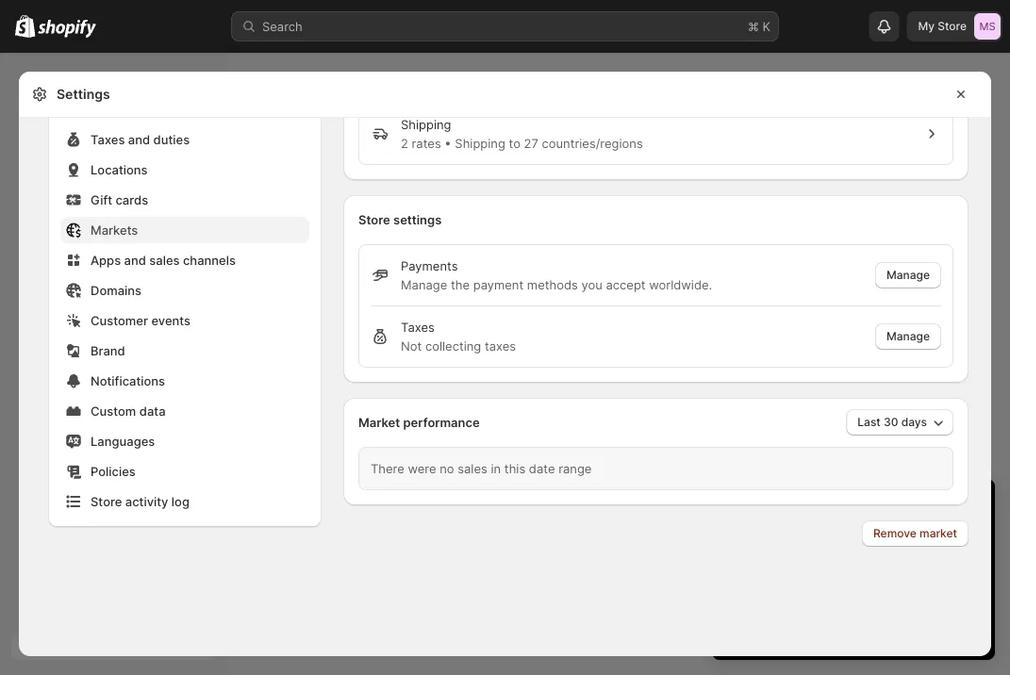 Task type: vqa. For each thing, say whether or not it's contained in the screenshot.
Taxes associated with Not
yes



Task type: describe. For each thing, give the bounding box(es) containing it.
taxes not collecting taxes
[[401, 320, 516, 353]]

policies link
[[60, 458, 309, 485]]

gift cards link
[[60, 187, 309, 213]]

gift
[[91, 192, 112, 207]]

1 vertical spatial to
[[774, 530, 785, 545]]

locations
[[91, 162, 148, 177]]

brand
[[91, 343, 125, 358]]

worldwide.
[[649, 277, 712, 292]]

taxes for not
[[401, 320, 435, 334]]

domains link
[[60, 277, 309, 304]]

store for store settings
[[358, 212, 390, 227]]

⌘ k
[[748, 19, 771, 33]]

switch
[[731, 530, 770, 545]]

notifications link
[[60, 368, 309, 394]]

settings
[[393, 212, 442, 227]]

market performance
[[358, 415, 480, 430]]

taxes for and
[[91, 132, 125, 147]]

2
[[401, 136, 408, 150]]

domains
[[91, 283, 142, 298]]

custom data
[[91, 404, 166, 418]]

gift cards
[[91, 192, 148, 207]]

you
[[582, 277, 603, 292]]

3 days left in your trial button
[[712, 479, 995, 519]]

my
[[918, 19, 935, 33]]

apps and sales channels link
[[60, 247, 309, 274]]

custom data link
[[60, 398, 309, 425]]

market
[[358, 415, 400, 430]]

languages
[[91, 434, 155, 449]]

data
[[139, 404, 166, 418]]

manage inside payments manage the payment methods you accept worldwide.
[[401, 277, 447, 292]]

27
[[524, 136, 539, 150]]

store activity log
[[91, 494, 190, 509]]

policies
[[91, 464, 136, 479]]

performance
[[403, 415, 480, 430]]

apps and sales channels
[[91, 253, 236, 267]]

my store image
[[975, 13, 1001, 40]]

my store
[[918, 19, 967, 33]]

locations link
[[60, 157, 309, 183]]

manage link for manage the payment methods you accept worldwide.
[[875, 262, 942, 289]]

remove market button
[[862, 521, 969, 547]]

rates
[[412, 136, 441, 150]]

and for taxes
[[128, 132, 150, 147]]

1 horizontal spatial shipping
[[455, 136, 506, 150]]

markets link
[[60, 217, 309, 243]]

payments manage the payment methods you accept worldwide.
[[401, 258, 712, 292]]

were
[[408, 461, 436, 476]]

switch to a paid plan and get:
[[731, 530, 903, 545]]

market
[[920, 527, 958, 541]]

days inside dropdown button
[[748, 496, 791, 519]]



Task type: locate. For each thing, give the bounding box(es) containing it.
0 vertical spatial taxes
[[91, 132, 125, 147]]

customer events link
[[60, 308, 309, 334]]

left
[[796, 496, 825, 519]]

k
[[763, 19, 771, 33]]

1 vertical spatial taxes
[[401, 320, 435, 334]]

1 vertical spatial in
[[831, 496, 846, 519]]

and right apps
[[124, 253, 146, 267]]

date
[[529, 461, 555, 476]]

days right 30
[[902, 416, 927, 429]]

taxes
[[91, 132, 125, 147], [401, 320, 435, 334]]

not
[[401, 339, 422, 353]]

to left 27
[[509, 136, 521, 150]]

1 manage link from the top
[[875, 262, 942, 289]]

store left settings
[[358, 212, 390, 227]]

customer events
[[91, 313, 191, 328]]

2 manage link from the top
[[875, 324, 942, 350]]

log
[[172, 494, 190, 509]]

3
[[731, 496, 743, 519]]

and for apps
[[124, 253, 146, 267]]

1 horizontal spatial store
[[358, 212, 390, 227]]

store right the my
[[938, 19, 967, 33]]

dialog
[[999, 54, 1010, 675]]

1 horizontal spatial sales
[[458, 461, 488, 476]]

1 vertical spatial shipping
[[455, 136, 506, 150]]

days inside dropdown button
[[902, 416, 927, 429]]

1 vertical spatial and
[[124, 253, 146, 267]]

1 vertical spatial store
[[358, 212, 390, 227]]

days right the 3
[[748, 496, 791, 519]]

days
[[902, 416, 927, 429], [748, 496, 791, 519]]

0 horizontal spatial to
[[509, 136, 521, 150]]

this
[[504, 461, 526, 476]]

payments
[[401, 258, 458, 273]]

brand link
[[60, 338, 309, 364]]

2 horizontal spatial store
[[938, 19, 967, 33]]

get:
[[881, 530, 903, 545]]

activity
[[125, 494, 168, 509]]

0 horizontal spatial store
[[91, 494, 122, 509]]

to inside shipping 2 rates • shipping to 27 countries/regions
[[509, 136, 521, 150]]

remove
[[874, 527, 917, 541]]

in right left
[[831, 496, 846, 519]]

duties
[[153, 132, 190, 147]]

custom
[[91, 404, 136, 418]]

0 horizontal spatial days
[[748, 496, 791, 519]]

apps
[[91, 253, 121, 267]]

in
[[491, 461, 501, 476], [831, 496, 846, 519]]

0 vertical spatial sales
[[149, 253, 180, 267]]

channels
[[183, 253, 236, 267]]

no
[[440, 461, 454, 476]]

30
[[884, 416, 899, 429]]

remove market
[[874, 527, 958, 541]]

0 vertical spatial and
[[128, 132, 150, 147]]

countries/regions
[[542, 136, 643, 150]]

settings
[[57, 86, 110, 102]]

there were no sales in this date range
[[371, 461, 592, 476]]

manage for payments manage the payment methods you accept worldwide.
[[887, 268, 930, 282]]

0 horizontal spatial sales
[[149, 253, 180, 267]]

collecting
[[425, 339, 481, 353]]

taxes and duties link
[[60, 126, 309, 153]]

in inside dialog
[[491, 461, 501, 476]]

languages link
[[60, 428, 309, 455]]

shipping right •
[[455, 136, 506, 150]]

0 vertical spatial in
[[491, 461, 501, 476]]

0 horizontal spatial shopify image
[[15, 15, 35, 37]]

and
[[128, 132, 150, 147], [124, 253, 146, 267], [856, 530, 877, 545]]

methods
[[527, 277, 578, 292]]

and left get:
[[856, 530, 877, 545]]

events
[[151, 313, 191, 328]]

store for store activity log
[[91, 494, 122, 509]]

0 vertical spatial to
[[509, 136, 521, 150]]

store settings
[[358, 212, 442, 227]]

manage for taxes not collecting taxes
[[887, 330, 930, 343]]

there
[[371, 461, 405, 476]]

your
[[851, 496, 891, 519]]

taxes
[[485, 339, 516, 353]]

shipping up the rates
[[401, 117, 451, 132]]

taxes up locations
[[91, 132, 125, 147]]

store activity log link
[[60, 489, 309, 515]]

customer
[[91, 313, 148, 328]]

0 vertical spatial days
[[902, 416, 927, 429]]

manage link
[[875, 262, 942, 289], [875, 324, 942, 350]]

1 vertical spatial manage link
[[875, 324, 942, 350]]

0 vertical spatial store
[[938, 19, 967, 33]]

0 horizontal spatial in
[[491, 461, 501, 476]]

settings dialog
[[19, 0, 992, 657]]

sales right "no"
[[458, 461, 488, 476]]

sales
[[149, 253, 180, 267], [458, 461, 488, 476]]

manage link for not collecting taxes
[[875, 324, 942, 350]]

shopify image
[[15, 15, 35, 37], [38, 19, 96, 38]]

1 horizontal spatial in
[[831, 496, 846, 519]]

in inside dropdown button
[[831, 496, 846, 519]]

and inside apps and sales channels link
[[124, 253, 146, 267]]

•
[[445, 136, 452, 150]]

2 vertical spatial and
[[856, 530, 877, 545]]

paid
[[799, 530, 824, 545]]

last 30 days button
[[847, 409, 954, 436]]

to
[[509, 136, 521, 150], [774, 530, 785, 545]]

a
[[789, 530, 796, 545]]

0 horizontal spatial shipping
[[401, 117, 451, 132]]

1 horizontal spatial taxes
[[401, 320, 435, 334]]

store
[[938, 19, 967, 33], [358, 212, 390, 227], [91, 494, 122, 509]]

cards
[[116, 192, 148, 207]]

3 days left in your trial
[[731, 496, 930, 519]]

1 vertical spatial sales
[[458, 461, 488, 476]]

1 horizontal spatial to
[[774, 530, 785, 545]]

accept
[[606, 277, 646, 292]]

and left duties
[[128, 132, 150, 147]]

payment
[[473, 277, 524, 292]]

and inside taxes and duties link
[[128, 132, 150, 147]]

1 horizontal spatial days
[[902, 416, 927, 429]]

2 vertical spatial store
[[91, 494, 122, 509]]

range
[[559, 461, 592, 476]]

manage
[[887, 268, 930, 282], [401, 277, 447, 292], [887, 330, 930, 343]]

shipping
[[401, 117, 451, 132], [455, 136, 506, 150]]

0 vertical spatial manage link
[[875, 262, 942, 289]]

0 vertical spatial shipping
[[401, 117, 451, 132]]

trial
[[896, 496, 930, 519]]

the
[[451, 277, 470, 292]]

plan
[[828, 530, 852, 545]]

markets
[[91, 223, 138, 237]]

⌘
[[748, 19, 759, 33]]

in left this
[[491, 461, 501, 476]]

taxes inside taxes not collecting taxes
[[401, 320, 435, 334]]

taxes and duties
[[91, 132, 190, 147]]

store down policies
[[91, 494, 122, 509]]

shipping 2 rates • shipping to 27 countries/regions
[[401, 117, 643, 150]]

notifications
[[91, 374, 165, 388]]

last 30 days
[[858, 416, 927, 429]]

1 vertical spatial days
[[748, 496, 791, 519]]

taxes up not
[[401, 320, 435, 334]]

0 horizontal spatial taxes
[[91, 132, 125, 147]]

1 horizontal spatial shopify image
[[38, 19, 96, 38]]

last
[[858, 416, 881, 429]]

search
[[262, 19, 303, 33]]

to left a
[[774, 530, 785, 545]]

sales down markets link
[[149, 253, 180, 267]]



